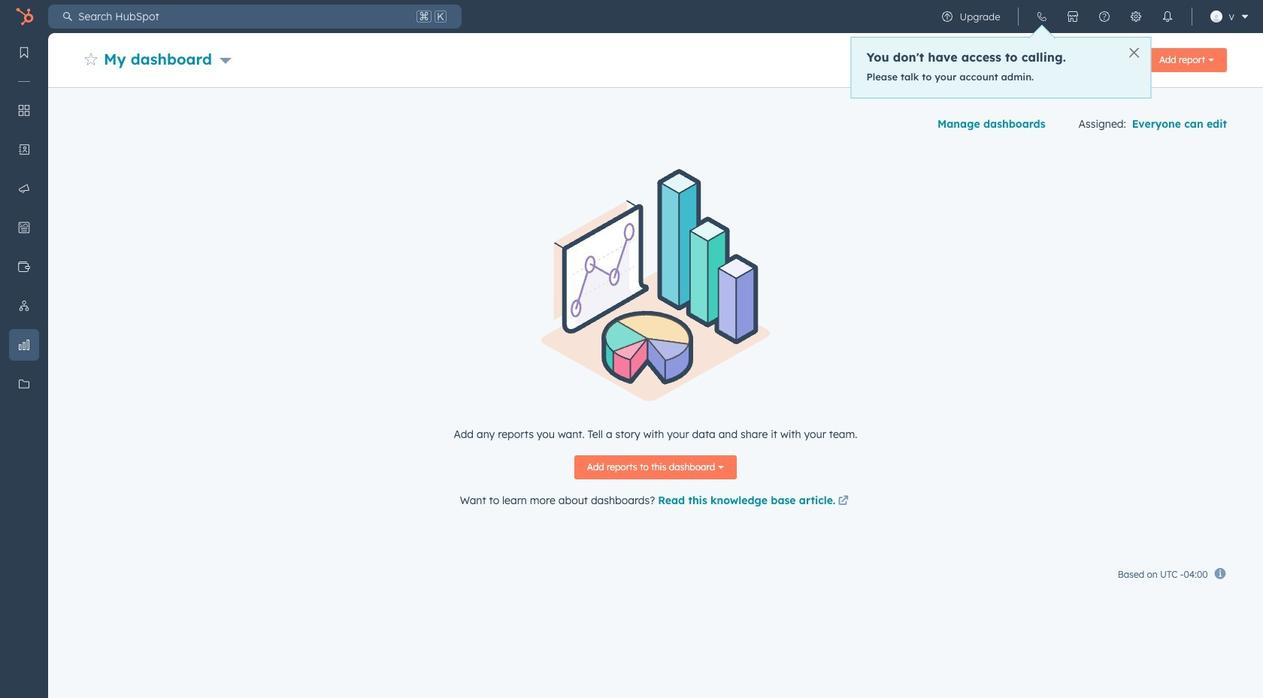 Task type: locate. For each thing, give the bounding box(es) containing it.
marketplaces image
[[1067, 11, 1079, 23]]

banner
[[84, 44, 1227, 72]]

link opens in a new window image
[[838, 493, 849, 511], [838, 496, 849, 508]]

jacob rogers image
[[1211, 11, 1223, 23]]

menu
[[851, 0, 1254, 98], [0, 33, 48, 661]]

notifications image
[[1162, 11, 1174, 23]]

help image
[[1099, 11, 1111, 23]]

bookmarks primary navigation item image
[[18, 47, 30, 59]]

Search HubSpot search field
[[72, 5, 413, 29]]



Task type: describe. For each thing, give the bounding box(es) containing it.
2 link opens in a new window image from the top
[[838, 496, 849, 508]]

1 horizontal spatial menu
[[851, 0, 1254, 98]]

1 link opens in a new window image from the top
[[838, 493, 849, 511]]

settings image
[[1130, 11, 1142, 23]]

0 horizontal spatial menu
[[0, 33, 48, 661]]



Task type: vqa. For each thing, say whether or not it's contained in the screenshot.
the rightmost menu
yes



